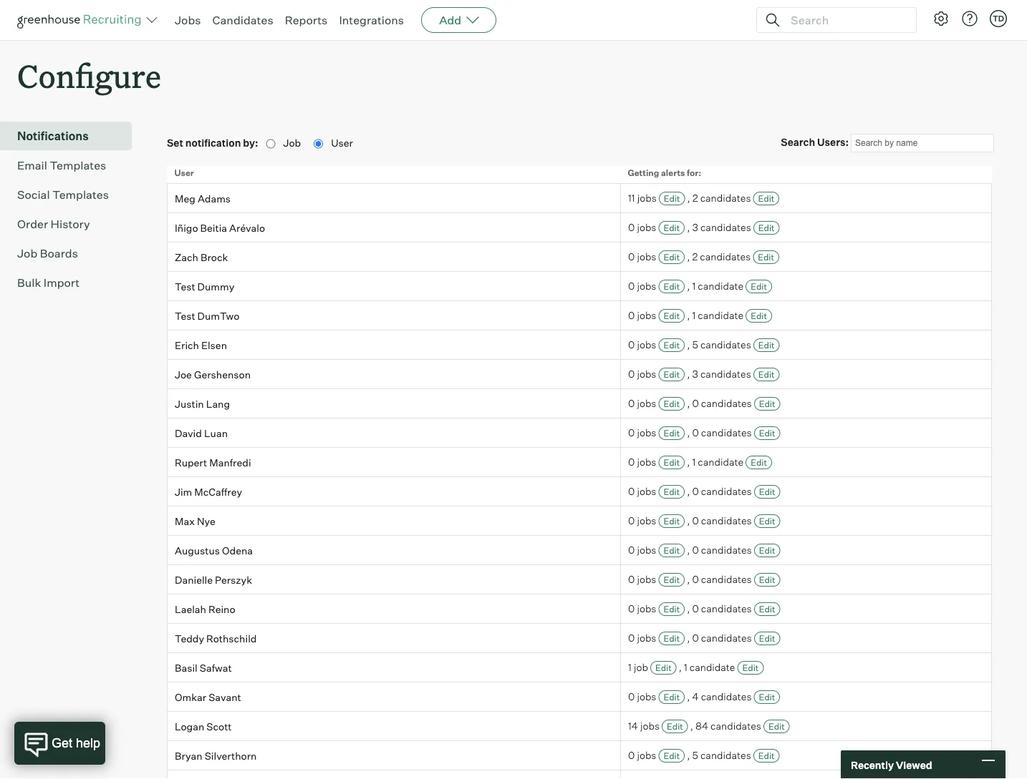 Task type: vqa. For each thing, say whether or not it's contained in the screenshot.
the topmost Goals
no



Task type: locate. For each thing, give the bounding box(es) containing it.
td button
[[990, 10, 1007, 27]]

0 vertical spatial 0 jobs edit ,             5 candidates edit
[[628, 339, 775, 351]]

jobs for rupert manfredi
[[637, 456, 656, 469]]

bulk
[[17, 276, 41, 290]]

4 0 jobs edit ,             0 candidates edit from the top
[[628, 515, 775, 528]]

user right user radio
[[331, 137, 353, 149]]

getting alerts for:
[[628, 167, 701, 178]]

2 0 jobs edit ,             5 candidates edit from the top
[[628, 750, 775, 763]]

meg adams
[[175, 192, 231, 205]]

0 jobs edit ,             5 candidates edit for erich elsen
[[628, 339, 775, 351]]

2 down for: at the right top
[[692, 192, 698, 205]]

8 0 jobs edit ,             0 candidates edit from the top
[[628, 633, 775, 645]]

0 horizontal spatial user
[[174, 167, 194, 178]]

notifications
[[17, 129, 89, 143]]

1 0 jobs edit ,             3 candidates edit from the top
[[628, 221, 775, 234]]

candidates for teddy rothschild
[[701, 633, 752, 645]]

jobs for joe gershenson
[[637, 368, 656, 381]]

0 jobs edit ,             0 candidates edit for teddy rothschild
[[628, 633, 775, 645]]

getting
[[628, 167, 659, 178]]

0 jobs edit ,             0 candidates edit for laelah reino
[[628, 603, 775, 616]]

0 jobs edit ,             5 candidates edit for bryan silverthorn
[[628, 750, 775, 763]]

bryan silverthorn
[[175, 750, 257, 763]]

1 vertical spatial job
[[17, 247, 37, 261]]

zach
[[175, 251, 198, 264]]

max
[[175, 515, 195, 528]]

templates down email templates link
[[52, 188, 109, 202]]

silverthorn
[[205, 750, 257, 763]]

candidates for logan scott
[[711, 721, 761, 733]]

14
[[628, 721, 638, 733]]

1 0 jobs edit ,             1 candidate edit from the top
[[628, 280, 767, 293]]

candidates for laelah reino
[[701, 603, 752, 616]]

search
[[781, 136, 815, 149]]

perszyk
[[215, 574, 252, 587]]

, for basil safwat
[[679, 662, 682, 674]]

templates down notifications link
[[50, 158, 106, 173]]

candidates for jim mccaffrey
[[701, 486, 752, 498]]

candidates for omkar savant
[[701, 691, 752, 704]]

candidates for iñigo beitia arévalo
[[700, 221, 751, 234]]

6 0 jobs edit ,             0 candidates edit from the top
[[628, 574, 775, 586]]

0 horizontal spatial job
[[17, 247, 37, 261]]

bulk import link
[[17, 274, 126, 292]]

2 vertical spatial 0 jobs edit ,             1 candidate edit
[[628, 456, 767, 469]]

2 for 11 jobs
[[692, 192, 698, 205]]

1 0 jobs edit ,             5 candidates edit from the top
[[628, 339, 775, 351]]

3
[[692, 221, 698, 234], [692, 368, 698, 381]]

by:
[[243, 137, 258, 149]]

test for test dumtwo
[[175, 310, 195, 322]]

0 jobs edit ,             1 candidate edit
[[628, 280, 767, 293], [628, 310, 767, 322], [628, 456, 767, 469]]

0 vertical spatial 3
[[692, 221, 698, 234]]

candidates for justin lang
[[701, 398, 752, 410]]

,
[[687, 192, 690, 205], [687, 221, 690, 234], [687, 251, 690, 263], [687, 280, 690, 293], [687, 310, 690, 322], [687, 339, 690, 351], [687, 368, 690, 381], [687, 398, 690, 410], [687, 427, 690, 440], [687, 456, 690, 469], [687, 486, 690, 498], [687, 515, 690, 528], [687, 544, 690, 557], [687, 574, 690, 586], [687, 603, 690, 616], [687, 633, 690, 645], [679, 662, 682, 674], [687, 691, 690, 704], [690, 721, 693, 733], [687, 750, 690, 763]]

bryan
[[175, 750, 202, 763]]

mccaffrey
[[194, 486, 242, 498]]

jobs for zach brock
[[637, 251, 656, 263]]

candidate for dumtwo
[[698, 310, 743, 322]]

1 vertical spatial 5
[[692, 750, 698, 763]]

for:
[[687, 167, 701, 178]]

3 0 jobs edit ,             0 candidates edit from the top
[[628, 486, 775, 498]]

candidates for david luan
[[701, 427, 752, 440]]

1 3 from the top
[[692, 221, 698, 234]]

nye
[[197, 515, 215, 528]]

0 jobs edit ,             0 candidates edit for augustus odena
[[628, 544, 775, 557]]

test up erich
[[175, 310, 195, 322]]

user
[[331, 137, 353, 149], [174, 167, 194, 178]]

1 vertical spatial 0 jobs edit ,             5 candidates edit
[[628, 750, 775, 763]]

1 0 jobs edit ,             0 candidates edit from the top
[[628, 398, 775, 410]]

candidates for joe gershenson
[[700, 368, 751, 381]]

danielle perszyk
[[175, 574, 252, 587]]

recently
[[851, 759, 894, 772]]

beitia
[[200, 222, 227, 234]]

7 0 jobs edit ,             0 candidates edit from the top
[[628, 603, 775, 616]]

email templates link
[[17, 157, 126, 174]]

history
[[51, 217, 90, 231]]

0 jobs edit ,             2 candidates edit
[[628, 251, 774, 263]]

, for rupert manfredi
[[687, 456, 690, 469]]

0 vertical spatial 2
[[692, 192, 698, 205]]

0 jobs edit ,             0 candidates edit
[[628, 398, 775, 410], [628, 427, 775, 440], [628, 486, 775, 498], [628, 515, 775, 528], [628, 544, 775, 557], [628, 574, 775, 586], [628, 603, 775, 616], [628, 633, 775, 645]]

meg
[[175, 192, 195, 205]]

candidates for erich elsen
[[700, 339, 751, 351]]

2 0 jobs edit ,             3 candidates edit from the top
[[628, 368, 775, 381]]

savant
[[209, 691, 241, 704]]

1 vertical spatial 3
[[692, 368, 698, 381]]

0 jobs edit ,             3 candidates edit for joe gershenson
[[628, 368, 775, 381]]

2 5 from the top
[[692, 750, 698, 763]]

1 vertical spatial test
[[175, 310, 195, 322]]

0 vertical spatial job
[[283, 137, 303, 149]]

0 jobs edit ,             1 candidate edit for test dumtwo
[[628, 310, 767, 322]]

5
[[692, 339, 698, 351], [692, 750, 698, 763]]

candidates
[[700, 192, 751, 205], [700, 221, 751, 234], [700, 251, 751, 263], [700, 339, 751, 351], [700, 368, 751, 381], [701, 398, 752, 410], [701, 427, 752, 440], [701, 486, 752, 498], [701, 515, 752, 528], [701, 544, 752, 557], [701, 574, 752, 586], [701, 603, 752, 616], [701, 633, 752, 645], [701, 691, 752, 704], [711, 721, 761, 733], [700, 750, 751, 763]]

0 vertical spatial 5
[[692, 339, 698, 351]]

test
[[175, 280, 195, 293], [175, 310, 195, 322]]

0 jobs edit ,             0 candidates edit for david luan
[[628, 427, 775, 440]]

2 test from the top
[[175, 310, 195, 322]]

0 vertical spatial test
[[175, 280, 195, 293]]

order history
[[17, 217, 90, 231]]

jim mccaffrey
[[175, 486, 242, 498]]

1 vertical spatial 0 jobs edit ,             3 candidates edit
[[628, 368, 775, 381]]

integrations link
[[339, 13, 404, 27]]

1 for rupert manfredi
[[692, 456, 696, 469]]

candidates for danielle perszyk
[[701, 574, 752, 586]]

import
[[44, 276, 80, 290]]

dummy
[[197, 280, 234, 293]]

1 vertical spatial 0 jobs edit ,             1 candidate edit
[[628, 310, 767, 322]]

2 0 jobs edit ,             1 candidate edit from the top
[[628, 310, 767, 322]]

alerts
[[661, 167, 685, 178]]

2 down 11 jobs edit ,             2 candidates edit
[[692, 251, 698, 263]]

basil
[[175, 662, 197, 675]]

integrations
[[339, 13, 404, 27]]

user up the meg
[[174, 167, 194, 178]]

, for teddy rothschild
[[687, 633, 690, 645]]

1 vertical spatial 2
[[692, 251, 698, 263]]

0
[[628, 221, 635, 234], [628, 251, 635, 263], [628, 280, 635, 293], [628, 310, 635, 322], [628, 339, 635, 351], [628, 368, 635, 381], [628, 398, 635, 410], [692, 398, 699, 410], [628, 427, 635, 440], [692, 427, 699, 440], [628, 456, 635, 469], [628, 486, 635, 498], [692, 486, 699, 498], [628, 515, 635, 528], [692, 515, 699, 528], [628, 544, 635, 557], [692, 544, 699, 557], [628, 574, 635, 586], [692, 574, 699, 586], [628, 603, 635, 616], [692, 603, 699, 616], [628, 633, 635, 645], [692, 633, 699, 645], [628, 691, 635, 704], [628, 750, 635, 763]]

2 2 from the top
[[692, 251, 698, 263]]

jobs for david luan
[[637, 427, 656, 440]]

, for logan scott
[[690, 721, 693, 733]]

0 jobs edit ,             3 candidates edit for iñigo beitia arévalo
[[628, 221, 775, 234]]

configure image
[[932, 10, 950, 27]]

0 vertical spatial 0 jobs edit ,             3 candidates edit
[[628, 221, 775, 234]]

1 vertical spatial user
[[174, 167, 194, 178]]

templates
[[50, 158, 106, 173], [52, 188, 109, 202]]

0 vertical spatial user
[[331, 137, 353, 149]]

job right "job" option
[[283, 137, 303, 149]]

3 0 jobs edit ,             1 candidate edit from the top
[[628, 456, 767, 469]]

odena
[[222, 545, 253, 557]]

candidate for manfredi
[[698, 456, 743, 469]]

jobs for laelah reino
[[637, 603, 656, 616]]

14 jobs edit ,             84 candidates edit
[[628, 721, 785, 733]]

justin
[[175, 398, 204, 410]]

td
[[993, 14, 1004, 23]]

lang
[[206, 398, 230, 410]]

laelah
[[175, 603, 206, 616]]

, for erich elsen
[[687, 339, 690, 351]]

adams
[[198, 192, 231, 205]]

0 vertical spatial templates
[[50, 158, 106, 173]]

jobs
[[175, 13, 201, 27]]

1
[[692, 280, 696, 293], [692, 310, 696, 322], [692, 456, 696, 469], [628, 662, 632, 674], [684, 662, 687, 674]]

scott
[[206, 721, 232, 733]]

jobs for jim mccaffrey
[[637, 486, 656, 498]]

max nye
[[175, 515, 215, 528]]

2 3 from the top
[[692, 368, 698, 381]]

candidates for bryan silverthorn
[[700, 750, 751, 763]]

job boards
[[17, 247, 78, 261]]

0 jobs edit ,             3 candidates edit
[[628, 221, 775, 234], [628, 368, 775, 381]]

3 for joe gershenson
[[692, 368, 698, 381]]

edit
[[664, 194, 680, 204], [758, 194, 774, 204], [664, 223, 680, 234], [758, 223, 775, 234], [664, 252, 680, 263], [758, 252, 774, 263], [664, 282, 680, 292], [751, 282, 767, 292], [664, 311, 680, 322], [751, 311, 767, 322], [664, 340, 680, 351], [758, 340, 775, 351], [664, 370, 680, 380], [758, 370, 775, 380], [664, 399, 680, 410], [759, 399, 775, 410], [664, 428, 680, 439], [759, 428, 775, 439], [664, 458, 680, 469], [751, 458, 767, 469], [664, 487, 680, 498], [759, 487, 775, 498], [664, 517, 680, 527], [759, 517, 775, 527], [664, 546, 680, 557], [759, 546, 775, 557], [664, 575, 680, 586], [759, 575, 775, 586], [664, 605, 680, 615], [759, 605, 775, 615], [664, 634, 680, 645], [759, 634, 775, 645], [655, 663, 671, 674], [742, 663, 759, 674], [664, 693, 680, 703], [759, 693, 775, 703], [667, 722, 683, 733], [768, 722, 785, 733], [664, 751, 680, 762], [758, 751, 775, 762]]

Search text field
[[787, 10, 903, 30]]

viewed
[[896, 759, 932, 772]]

1 2 from the top
[[692, 192, 698, 205]]

candidates for meg adams
[[700, 192, 751, 205]]

5 for erich elsen
[[692, 339, 698, 351]]

reports
[[285, 13, 328, 27]]

, for iñigo beitia arévalo
[[687, 221, 690, 234]]

jobs for justin lang
[[637, 398, 656, 410]]

1 vertical spatial templates
[[52, 188, 109, 202]]

test down zach
[[175, 280, 195, 293]]

5 0 jobs edit ,             0 candidates edit from the top
[[628, 544, 775, 557]]

0 jobs edit ,             0 candidates edit for danielle perszyk
[[628, 574, 775, 586]]

0 vertical spatial 0 jobs edit ,             1 candidate edit
[[628, 280, 767, 293]]

2 0 jobs edit ,             0 candidates edit from the top
[[628, 427, 775, 440]]

1 5 from the top
[[692, 339, 698, 351]]

0 jobs edit ,             5 candidates edit
[[628, 339, 775, 351], [628, 750, 775, 763]]

job up bulk
[[17, 247, 37, 261]]

1 horizontal spatial job
[[283, 137, 303, 149]]

1 test from the top
[[175, 280, 195, 293]]

1 horizontal spatial user
[[331, 137, 353, 149]]



Task type: describe. For each thing, give the bounding box(es) containing it.
zach brock
[[175, 251, 228, 264]]

11 jobs edit ,             2 candidates edit
[[628, 192, 774, 205]]

, for joe gershenson
[[687, 368, 690, 381]]

, for zach brock
[[687, 251, 690, 263]]

rupert manfredi
[[175, 457, 251, 469]]

1 for test dummy
[[692, 280, 696, 293]]

templates for email templates
[[50, 158, 106, 173]]

, for meg adams
[[687, 192, 690, 205]]

candidates
[[212, 13, 273, 27]]

augustus odena
[[175, 545, 253, 557]]

0 jobs edit ,             1 candidate edit for test dummy
[[628, 280, 767, 293]]

greenhouse recruiting image
[[17, 11, 146, 29]]

job for job
[[283, 137, 303, 149]]

0 jobs edit ,             1 candidate edit for rupert manfredi
[[628, 456, 767, 469]]

, for test dummy
[[687, 280, 690, 293]]

0 jobs edit ,             0 candidates edit for max nye
[[628, 515, 775, 528]]

1 for test dumtwo
[[692, 310, 696, 322]]

test for test dummy
[[175, 280, 195, 293]]

laelah reino
[[175, 603, 235, 616]]

reports link
[[285, 13, 328, 27]]

, for david luan
[[687, 427, 690, 440]]

candidates link
[[212, 13, 273, 27]]

omkar
[[175, 691, 206, 704]]

5 for bryan silverthorn
[[692, 750, 698, 763]]

, for augustus odena
[[687, 544, 690, 557]]

david
[[175, 427, 202, 440]]

job
[[634, 662, 648, 674]]

, for jim mccaffrey
[[687, 486, 690, 498]]

notification
[[185, 137, 241, 149]]

jobs for iñigo beitia arévalo
[[637, 221, 656, 234]]

users:
[[817, 136, 849, 149]]

basil safwat
[[175, 662, 232, 675]]

elsen
[[201, 339, 227, 352]]

arévalo
[[229, 222, 265, 234]]

jobs for logan scott
[[640, 721, 660, 733]]

0 jobs edit ,             4 candidates edit
[[628, 691, 775, 704]]

email
[[17, 158, 47, 173]]

recently viewed
[[851, 759, 932, 772]]

add
[[439, 13, 461, 27]]

td button
[[987, 7, 1010, 30]]

boards
[[40, 247, 78, 261]]

, for max nye
[[687, 515, 690, 528]]

gershenson
[[194, 368, 251, 381]]

, for danielle perszyk
[[687, 574, 690, 586]]

templates for social templates
[[52, 188, 109, 202]]

joe gershenson
[[175, 368, 251, 381]]

11
[[628, 192, 635, 205]]

iñigo beitia arévalo
[[175, 222, 265, 234]]

Search by name text field
[[851, 134, 994, 153]]

jobs for danielle perszyk
[[637, 574, 656, 586]]

0 jobs edit ,             0 candidates edit for jim mccaffrey
[[628, 486, 775, 498]]

omkar savant
[[175, 691, 241, 704]]

job for job boards
[[17, 247, 37, 261]]

, for bryan silverthorn
[[687, 750, 690, 763]]

reino
[[208, 603, 235, 616]]

search users:
[[781, 136, 851, 149]]

candidate for safwat
[[690, 662, 735, 674]]

joe
[[175, 368, 192, 381]]

danielle
[[175, 574, 213, 587]]

teddy
[[175, 633, 204, 645]]

email templates
[[17, 158, 106, 173]]

social
[[17, 188, 50, 202]]

iñigo
[[175, 222, 198, 234]]

2 for 0 jobs
[[692, 251, 698, 263]]

test dumtwo
[[175, 310, 239, 322]]

candidate for dummy
[[698, 280, 743, 293]]

1 job edit ,             1 candidate edit
[[628, 662, 759, 674]]

configure
[[17, 54, 161, 97]]

social templates link
[[17, 186, 126, 204]]

candidates for zach brock
[[700, 251, 751, 263]]

rothschild
[[206, 633, 257, 645]]

set notification by:
[[167, 137, 260, 149]]

justin lang
[[175, 398, 230, 410]]

augustus
[[175, 545, 220, 557]]

jobs for meg adams
[[637, 192, 657, 205]]

test dummy
[[175, 280, 234, 293]]

jobs for test dummy
[[637, 280, 656, 293]]

notifications link
[[17, 128, 126, 145]]

jobs for augustus odena
[[637, 544, 656, 557]]

84
[[695, 721, 708, 733]]

order history link
[[17, 216, 126, 233]]

User radio
[[314, 139, 323, 149]]

, for test dumtwo
[[687, 310, 690, 322]]

rupert
[[175, 457, 207, 469]]

erich
[[175, 339, 199, 352]]

dumtwo
[[197, 310, 239, 322]]

david luan
[[175, 427, 228, 440]]

teddy rothschild
[[175, 633, 257, 645]]

Job radio
[[266, 139, 275, 149]]

1 for basil safwat
[[684, 662, 687, 674]]

luan
[[204, 427, 228, 440]]

4
[[692, 691, 699, 704]]

jobs for teddy rothschild
[[637, 633, 656, 645]]

0 jobs edit ,             0 candidates edit for justin lang
[[628, 398, 775, 410]]

jobs for bryan silverthorn
[[637, 750, 656, 763]]

, for justin lang
[[687, 398, 690, 410]]

jobs for erich elsen
[[637, 339, 656, 351]]

, for omkar savant
[[687, 691, 690, 704]]

3 for iñigo beitia arévalo
[[692, 221, 698, 234]]

logan scott
[[175, 721, 232, 733]]

brock
[[201, 251, 228, 264]]

candidates for augustus odena
[[701, 544, 752, 557]]

candidates for max nye
[[701, 515, 752, 528]]

jobs for omkar savant
[[637, 691, 656, 704]]

jobs for max nye
[[637, 515, 656, 528]]

jobs link
[[175, 13, 201, 27]]

add button
[[421, 7, 496, 33]]

set
[[167, 137, 183, 149]]

jobs for test dumtwo
[[637, 310, 656, 322]]

, for laelah reino
[[687, 603, 690, 616]]

order
[[17, 217, 48, 231]]



